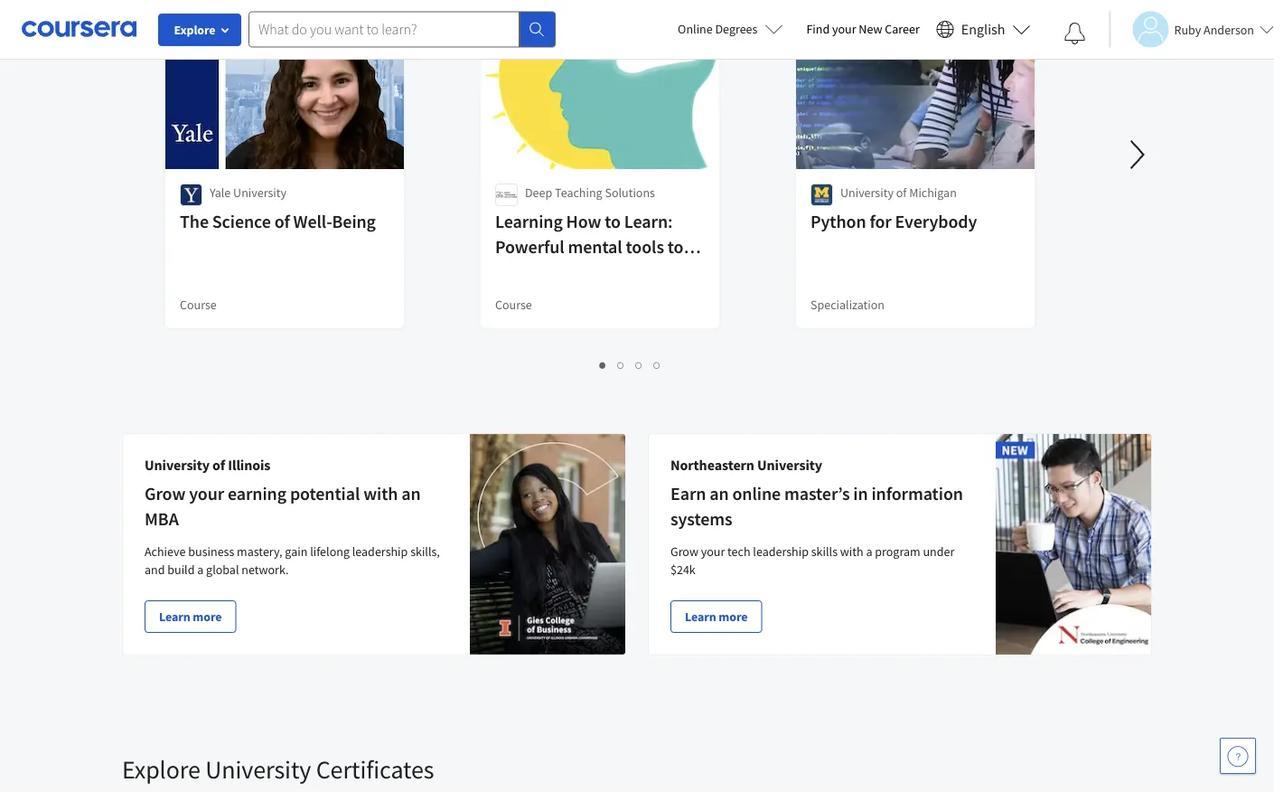 Task type: vqa. For each thing, say whether or not it's contained in the screenshot.
(Epol)
no



Task type: describe. For each thing, give the bounding box(es) containing it.
$24k
[[671, 561, 696, 578]]

course for the science of well-being
[[180, 297, 217, 313]]

learn for grow your earning potential with an mba
[[159, 608, 190, 625]]

more for earn an online master's in information systems
[[719, 608, 748, 625]]

of for university of michigan
[[897, 184, 907, 201]]

the
[[180, 210, 209, 233]]

leadership inside "grow your tech leadership skills with a program under $24k"
[[753, 543, 809, 560]]

anderson
[[1204, 21, 1255, 38]]

how
[[567, 210, 602, 233]]

python for everybody
[[811, 210, 978, 233]]

new
[[859, 21, 883, 37]]

4 button
[[649, 354, 667, 374]]

tech
[[728, 543, 751, 560]]

certificates
[[316, 754, 434, 785]]

in
[[854, 482, 868, 505]]

python
[[811, 210, 867, 233]]

explore button
[[158, 14, 241, 46]]

university of michigan image
[[811, 184, 834, 206]]

under
[[923, 543, 955, 560]]

grow your earning potential with an mba link
[[145, 482, 421, 530]]

1 horizontal spatial of
[[275, 210, 290, 233]]

degrees
[[716, 21, 758, 37]]

northeastern
[[671, 456, 755, 474]]

program
[[875, 543, 921, 560]]

potential
[[290, 482, 360, 505]]

university of illinois grow your earning potential with an mba
[[145, 456, 421, 530]]

grow your tech leadership skills with a program under $24k
[[671, 543, 955, 578]]

What do you want to learn? text field
[[249, 11, 520, 47]]

skills
[[812, 543, 838, 560]]

more for grow your earning potential with an mba
[[193, 608, 222, 625]]

network.
[[242, 561, 289, 578]]

university for yale university
[[233, 184, 287, 201]]

0 vertical spatial to
[[605, 210, 621, 233]]

mba
[[145, 508, 179, 530]]

3 button
[[631, 354, 649, 374]]

earn
[[671, 482, 706, 505]]

help
[[495, 261, 529, 283]]

an inside university of illinois grow your earning potential with an mba
[[402, 482, 421, 505]]

your inside university of illinois grow your earning potential with an mba
[[189, 482, 224, 505]]

explore for explore
[[174, 22, 216, 38]]

skills,
[[411, 543, 440, 560]]

explore university certificates
[[122, 754, 434, 785]]

ruby
[[1175, 21, 1202, 38]]

master
[[565, 261, 619, 283]]

earn an online master's in information systems link
[[671, 482, 964, 530]]

mental
[[568, 236, 623, 258]]

everybody
[[896, 210, 978, 233]]

science
[[212, 210, 271, 233]]

online degrees
[[678, 21, 758, 37]]

coursera image
[[22, 15, 137, 44]]

learn more for grow your earning potential with an mba
[[159, 608, 222, 625]]

mastery,
[[237, 543, 283, 560]]

with inside university of illinois grow your earning potential with an mba
[[364, 482, 398, 505]]

your for grow
[[701, 543, 725, 560]]

show notifications image
[[1065, 23, 1086, 44]]

earning
[[228, 482, 287, 505]]

learning how to learn: powerful mental tools to help you master tough subjects
[[495, 210, 684, 309]]

well-
[[293, 210, 332, 233]]

help center image
[[1228, 745, 1249, 767]]

with inside "grow your tech leadership skills with a program under $24k"
[[841, 543, 864, 560]]

learning
[[495, 210, 563, 233]]

find your new career
[[807, 21, 920, 37]]

illinois
[[228, 456, 271, 474]]

deep teaching solutions
[[525, 184, 655, 201]]

online degrees button
[[664, 9, 798, 49]]

of for university of illinois grow your earning potential with an mba
[[213, 456, 225, 474]]

the science of well-being
[[180, 210, 376, 233]]

tools
[[626, 236, 664, 258]]

university of michigan
[[841, 184, 957, 201]]

michigan
[[910, 184, 957, 201]]

solutions
[[605, 184, 655, 201]]



Task type: locate. For each thing, give the bounding box(es) containing it.
an inside northeastern university earn an online master's in information systems
[[710, 482, 729, 505]]

1 learn more from the left
[[159, 608, 222, 625]]

0 horizontal spatial with
[[364, 482, 398, 505]]

0 vertical spatial of
[[897, 184, 907, 201]]

1 button
[[594, 354, 613, 374]]

0 vertical spatial a
[[867, 543, 873, 560]]

yale university
[[210, 184, 287, 201]]

2 more from the left
[[719, 608, 748, 625]]

deep teaching solutions image
[[495, 184, 518, 206]]

your inside "grow your tech leadership skills with a program under $24k"
[[701, 543, 725, 560]]

a inside achieve business mastery, gain lifelong leadership skills, and build a global network.
[[197, 561, 204, 578]]

0 horizontal spatial learn more link
[[145, 600, 236, 633]]

yale university image
[[180, 184, 203, 206]]

grow inside university of illinois grow your earning potential with an mba
[[145, 482, 186, 505]]

university
[[233, 184, 287, 201], [841, 184, 894, 201], [145, 456, 210, 474], [758, 456, 823, 474], [206, 754, 311, 785]]

explore for explore university certificates
[[122, 754, 201, 785]]

0 vertical spatial explore
[[174, 22, 216, 38]]

grow up mba
[[145, 482, 186, 505]]

2 learn more from the left
[[685, 608, 748, 625]]

1
[[600, 355, 607, 372]]

grow up $24k
[[671, 543, 699, 560]]

1 course from the left
[[180, 297, 217, 313]]

2 learn more link from the left
[[671, 600, 762, 633]]

2
[[618, 355, 625, 372]]

1 leadership from the left
[[352, 543, 408, 560]]

ruby anderson button
[[1110, 11, 1275, 47]]

grow inside "grow your tech leadership skills with a program under $24k"
[[671, 543, 699, 560]]

1 horizontal spatial course
[[495, 297, 532, 313]]

0 horizontal spatial learn
[[159, 608, 190, 625]]

you
[[533, 261, 562, 283]]

master's
[[785, 482, 850, 505]]

1 horizontal spatial an
[[710, 482, 729, 505]]

your for find
[[833, 21, 857, 37]]

1 horizontal spatial your
[[701, 543, 725, 560]]

1 horizontal spatial learn more
[[685, 608, 748, 625]]

2 course from the left
[[495, 297, 532, 313]]

2 horizontal spatial your
[[833, 21, 857, 37]]

1 horizontal spatial learn
[[685, 608, 717, 625]]

information
[[872, 482, 964, 505]]

an down northeastern
[[710, 482, 729, 505]]

0 horizontal spatial to
[[605, 210, 621, 233]]

build
[[168, 561, 195, 578]]

next slide image
[[1117, 133, 1160, 176]]

2 an from the left
[[710, 482, 729, 505]]

0 horizontal spatial a
[[197, 561, 204, 578]]

an
[[402, 482, 421, 505], [710, 482, 729, 505]]

your left earning
[[189, 482, 224, 505]]

1 horizontal spatial with
[[841, 543, 864, 560]]

list containing 1
[[167, 354, 1094, 374]]

0 vertical spatial your
[[833, 21, 857, 37]]

0 vertical spatial with
[[364, 482, 398, 505]]

career
[[885, 21, 920, 37]]

achieve
[[145, 543, 186, 560]]

online
[[733, 482, 781, 505]]

learn down $24k
[[685, 608, 717, 625]]

learn more link down build
[[145, 600, 236, 633]]

learn more for earn an online master's in information systems
[[685, 608, 748, 625]]

learn more
[[159, 608, 222, 625], [685, 608, 748, 625]]

tough
[[622, 261, 667, 283]]

a
[[867, 543, 873, 560], [197, 561, 204, 578]]

0 horizontal spatial an
[[402, 482, 421, 505]]

learn more link
[[145, 600, 236, 633], [671, 600, 762, 633]]

1 more from the left
[[193, 608, 222, 625]]

1 vertical spatial to
[[668, 236, 684, 258]]

your inside find your new career link
[[833, 21, 857, 37]]

business
[[188, 543, 234, 560]]

gain
[[285, 543, 308, 560]]

your
[[833, 21, 857, 37], [189, 482, 224, 505], [701, 543, 725, 560]]

of left illinois in the bottom of the page
[[213, 456, 225, 474]]

0 horizontal spatial grow
[[145, 482, 186, 505]]

1 vertical spatial with
[[841, 543, 864, 560]]

of left well-
[[275, 210, 290, 233]]

list
[[167, 354, 1094, 374]]

of inside university of illinois grow your earning potential with an mba
[[213, 456, 225, 474]]

learn more down build
[[159, 608, 222, 625]]

to right how
[[605, 210, 621, 233]]

subjects
[[495, 286, 559, 309]]

online
[[678, 21, 713, 37]]

2 leadership from the left
[[753, 543, 809, 560]]

learn:
[[625, 210, 673, 233]]

1 learn more link from the left
[[145, 600, 236, 633]]

with right skills
[[841, 543, 864, 560]]

1 horizontal spatial grow
[[671, 543, 699, 560]]

teaching
[[555, 184, 603, 201]]

learn more link down $24k
[[671, 600, 762, 633]]

more down tech
[[719, 608, 748, 625]]

lifelong
[[310, 543, 350, 560]]

0 horizontal spatial more
[[193, 608, 222, 625]]

course
[[180, 297, 217, 313], [495, 297, 532, 313]]

specialization
[[811, 297, 885, 313]]

systems
[[671, 508, 733, 530]]

a left program
[[867, 543, 873, 560]]

0 vertical spatial grow
[[145, 482, 186, 505]]

1 vertical spatial your
[[189, 482, 224, 505]]

course down the
[[180, 297, 217, 313]]

0 horizontal spatial course
[[180, 297, 217, 313]]

4
[[654, 355, 661, 372]]

your right find
[[833, 21, 857, 37]]

1 vertical spatial grow
[[671, 543, 699, 560]]

explore inside dropdown button
[[174, 22, 216, 38]]

an up skills,
[[402, 482, 421, 505]]

1 an from the left
[[402, 482, 421, 505]]

0 horizontal spatial of
[[213, 456, 225, 474]]

1 vertical spatial explore
[[122, 754, 201, 785]]

english button
[[929, 0, 1038, 59]]

explore
[[174, 22, 216, 38], [122, 754, 201, 785]]

being
[[332, 210, 376, 233]]

find
[[807, 21, 830, 37]]

university for explore university certificates
[[206, 754, 311, 785]]

0 horizontal spatial your
[[189, 482, 224, 505]]

1 vertical spatial a
[[197, 561, 204, 578]]

leadership
[[352, 543, 408, 560], [753, 543, 809, 560]]

1 horizontal spatial to
[[668, 236, 684, 258]]

grow
[[145, 482, 186, 505], [671, 543, 699, 560]]

2 vertical spatial of
[[213, 456, 225, 474]]

1 learn from the left
[[159, 608, 190, 625]]

3
[[636, 355, 643, 372]]

northeastern university earn an online master's in information systems
[[671, 456, 964, 530]]

with right the potential
[[364, 482, 398, 505]]

university inside university of illinois grow your earning potential with an mba
[[145, 456, 210, 474]]

a inside "grow your tech leadership skills with a program under $24k"
[[867, 543, 873, 560]]

2 learn from the left
[[685, 608, 717, 625]]

to
[[605, 210, 621, 233], [668, 236, 684, 258]]

learn down build
[[159, 608, 190, 625]]

learn more link for earn an online master's in information systems
[[671, 600, 762, 633]]

learn more link for grow your earning potential with an mba
[[145, 600, 236, 633]]

leadership left skills,
[[352, 543, 408, 560]]

course for learning how to learn: powerful mental tools to help you master tough subjects
[[495, 297, 532, 313]]

learn more down $24k
[[685, 608, 748, 625]]

university for northeastern university earn an online master's in information systems
[[758, 456, 823, 474]]

ruby anderson
[[1175, 21, 1255, 38]]

2 button
[[613, 354, 631, 374]]

leadership right tech
[[753, 543, 809, 560]]

global
[[206, 561, 239, 578]]

find your new career link
[[798, 18, 929, 41]]

1 horizontal spatial leadership
[[753, 543, 809, 560]]

english
[[962, 20, 1006, 38]]

and
[[145, 561, 165, 578]]

more down global
[[193, 608, 222, 625]]

learn for earn an online master's in information systems
[[685, 608, 717, 625]]

achieve business mastery, gain lifelong leadership skills, and build a global network.
[[145, 543, 440, 578]]

yale
[[210, 184, 231, 201]]

more
[[193, 608, 222, 625], [719, 608, 748, 625]]

a right build
[[197, 561, 204, 578]]

your left tech
[[701, 543, 725, 560]]

1 horizontal spatial more
[[719, 608, 748, 625]]

0 horizontal spatial learn more
[[159, 608, 222, 625]]

leadership inside achieve business mastery, gain lifelong leadership skills, and build a global network.
[[352, 543, 408, 560]]

2 horizontal spatial of
[[897, 184, 907, 201]]

university inside northeastern university earn an online master's in information systems
[[758, 456, 823, 474]]

learn
[[159, 608, 190, 625], [685, 608, 717, 625]]

0 horizontal spatial leadership
[[352, 543, 408, 560]]

with
[[364, 482, 398, 505], [841, 543, 864, 560]]

course down help
[[495, 297, 532, 313]]

None search field
[[249, 11, 556, 47]]

1 horizontal spatial learn more link
[[671, 600, 762, 633]]

of up python for everybody
[[897, 184, 907, 201]]

for
[[870, 210, 892, 233]]

deep
[[525, 184, 553, 201]]

powerful
[[495, 236, 565, 258]]

of
[[897, 184, 907, 201], [275, 210, 290, 233], [213, 456, 225, 474]]

1 vertical spatial of
[[275, 210, 290, 233]]

to right the tools
[[668, 236, 684, 258]]

1 horizontal spatial a
[[867, 543, 873, 560]]

2 vertical spatial your
[[701, 543, 725, 560]]



